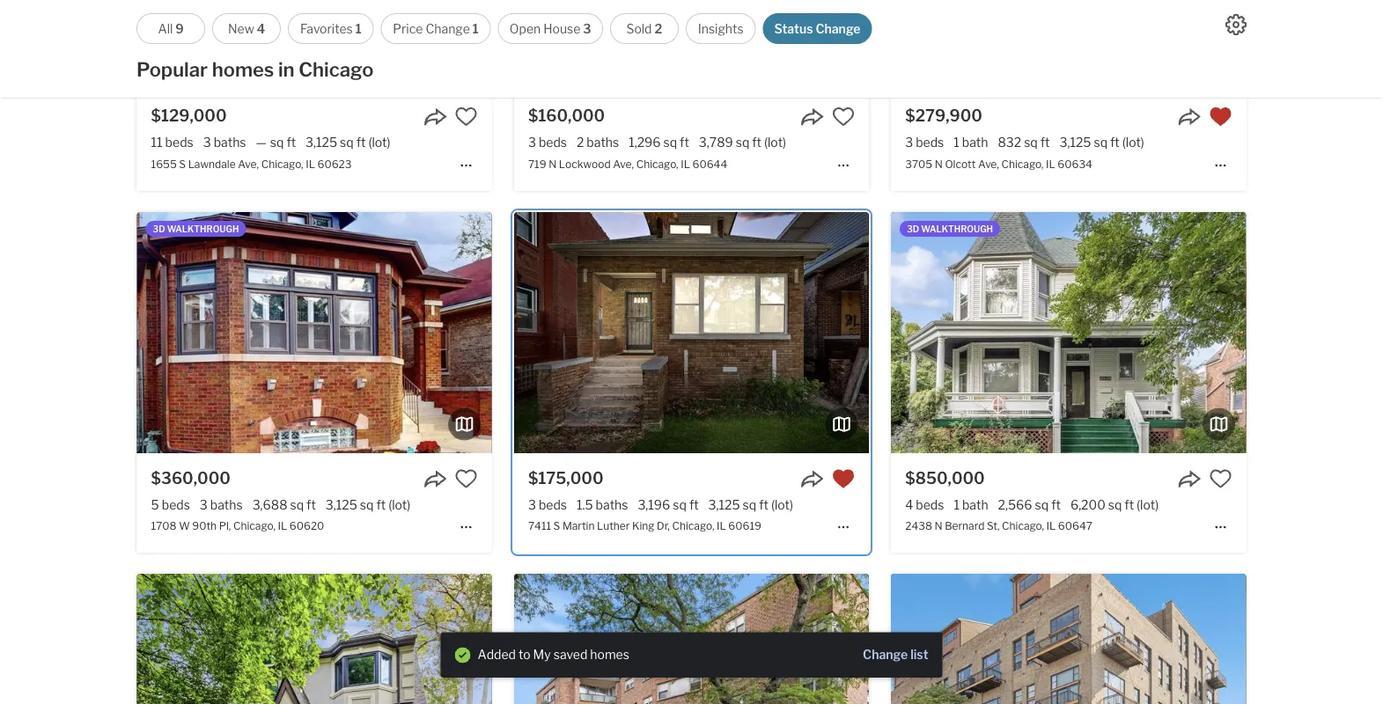 Task type: vqa. For each thing, say whether or not it's contained in the screenshot.
top 22
no



Task type: describe. For each thing, give the bounding box(es) containing it.
3 up 90th
[[200, 498, 208, 513]]

chicago, for $850,000
[[1003, 520, 1045, 533]]

sq right "2,566"
[[1036, 498, 1049, 513]]

3d for $360,000
[[153, 224, 165, 234]]

pl,
[[219, 520, 231, 533]]

beds for $160,000
[[539, 135, 567, 150]]

(lot) for $129,000
[[369, 135, 391, 150]]

ave, for $160,000
[[613, 158, 634, 171]]

open
[[510, 21, 541, 36]]

favorite button checkbox for $360,000
[[455, 468, 478, 491]]

option group containing all
[[137, 13, 873, 44]]

719 n lockwood ave, chicago, il 60644
[[528, 158, 728, 171]]

2 baths
[[577, 135, 619, 150]]

chicago, for $129,000
[[261, 158, 304, 171]]

il for $850,000
[[1047, 520, 1056, 533]]

change list button
[[863, 647, 929, 664]]

beds for $279,900
[[916, 135, 945, 150]]

martin
[[563, 520, 595, 533]]

Status Change radio
[[763, 13, 873, 44]]

1.5
[[577, 498, 593, 513]]

1655
[[151, 158, 177, 171]]

Insights radio
[[686, 13, 756, 44]]

next button image
[[838, 323, 855, 340]]

price change 1
[[393, 21, 479, 36]]

il left 60619
[[717, 520, 727, 533]]

— sq ft
[[256, 135, 296, 150]]

$175,000
[[528, 469, 604, 488]]

all 9
[[158, 21, 184, 36]]

1 bath for $850,000
[[954, 498, 989, 513]]

favorites
[[300, 21, 353, 36]]

added to my saved homes
[[478, 648, 630, 663]]

$279,900
[[906, 106, 983, 126]]

change inside 'button'
[[863, 648, 908, 663]]

luther
[[597, 520, 630, 533]]

5 beds
[[151, 498, 190, 513]]

status change
[[775, 21, 861, 36]]

change for price
[[426, 21, 470, 36]]

3d walkthrough for $360,000
[[153, 224, 239, 234]]

3d for $850,000
[[908, 224, 920, 234]]

1 up bernard
[[954, 498, 960, 513]]

sq right 6,200
[[1109, 498, 1123, 513]]

1 photo of 5931 n kostner ave, chicago, il 60646 image from the left
[[137, 575, 492, 705]]

all
[[158, 21, 173, 36]]

5
[[151, 498, 159, 513]]

832 sq ft
[[999, 135, 1050, 150]]

king
[[633, 520, 655, 533]]

1 inside favorites radio
[[356, 21, 362, 36]]

chicago, for $279,900
[[1002, 158, 1044, 171]]

3 up lawndale
[[203, 135, 211, 150]]

(lot) for $175,000
[[772, 498, 794, 513]]

change for status
[[816, 21, 861, 36]]

9
[[176, 21, 184, 36]]

11
[[151, 135, 163, 150]]

baths for $360,000
[[210, 498, 243, 513]]

ave, for $279,900
[[979, 158, 1000, 171]]

chicago
[[299, 58, 374, 81]]

2 photo of 2142 w rosemont ave unit 3d, chicago, il 60659 image from the left
[[869, 575, 1225, 705]]

7411 s martin luther king dr, chicago, il 60619
[[528, 520, 762, 533]]

2 photo of 3705 n olcott ave, chicago, il 60634 image from the left
[[1247, 0, 1384, 91]]

6,200
[[1071, 498, 1106, 513]]

Favorites radio
[[288, 13, 374, 44]]

1708
[[151, 520, 177, 533]]

house
[[544, 21, 581, 36]]

sq right 832 sq ft
[[1095, 135, 1108, 150]]

saved
[[554, 648, 588, 663]]

3,688
[[253, 498, 288, 513]]

2 photo of 7411 s martin luther king dr, chicago, il 60619 image from the left
[[869, 212, 1225, 454]]

price
[[393, 21, 423, 36]]

New radio
[[212, 13, 281, 44]]

3705
[[906, 158, 933, 171]]

1 photo of 2545 s dearborn st #313, chicago, il 60616 image from the left
[[892, 575, 1247, 705]]

—
[[256, 135, 267, 150]]

832
[[999, 135, 1022, 150]]

1 photo of 2438 n bernard st, chicago, il 60647 image from the left
[[892, 212, 1247, 454]]

2,566 sq ft
[[999, 498, 1061, 513]]

baths for $129,000
[[214, 135, 246, 150]]

60619
[[729, 520, 762, 533]]

added
[[478, 648, 516, 663]]

dr,
[[657, 520, 670, 533]]

11 beds
[[151, 135, 194, 150]]

6,200 sq ft (lot)
[[1071, 498, 1159, 513]]

60647
[[1059, 520, 1093, 533]]

1 vertical spatial homes
[[591, 648, 630, 663]]

1 horizontal spatial 4
[[906, 498, 914, 513]]

1 vertical spatial 2
[[577, 135, 584, 150]]

Open House radio
[[498, 13, 603, 44]]

3 beds for $160,000
[[528, 135, 567, 150]]

2438 n bernard st, chicago, il 60647
[[906, 520, 1093, 533]]

2 inside "sold" option
[[655, 21, 663, 36]]

sq right 1,296
[[664, 135, 678, 150]]

n for $279,900
[[935, 158, 943, 171]]

favorite button checkbox for $129,000
[[455, 105, 478, 128]]

Sold radio
[[610, 13, 679, 44]]

3,196
[[638, 498, 671, 513]]

3,688 sq ft
[[253, 498, 316, 513]]

$129,000
[[151, 106, 227, 126]]

n for $160,000
[[549, 158, 557, 171]]

1,296 sq ft
[[629, 135, 690, 150]]

list
[[911, 648, 929, 663]]

3 baths for $129,000
[[203, 135, 246, 150]]

(lot) for $279,900
[[1123, 135, 1145, 150]]

60644
[[693, 158, 728, 171]]

3 beds for $175,000
[[528, 498, 567, 513]]

$160,000
[[528, 106, 605, 126]]

3d walkthrough for $850,000
[[908, 224, 994, 234]]

favorite button image for $850,000
[[1210, 468, 1233, 491]]

1708 w 90th pl, chicago, il 60620
[[151, 520, 325, 533]]

il for $160,000
[[681, 158, 691, 171]]

60634
[[1058, 158, 1093, 171]]

3705 n olcott ave, chicago, il 60634
[[906, 158, 1093, 171]]

2 photo of 719 n lockwood ave, chicago, il 60644 image from the left
[[869, 0, 1225, 91]]

sold 2
[[627, 21, 663, 36]]



Task type: locate. For each thing, give the bounding box(es) containing it.
il
[[306, 158, 315, 171], [681, 158, 691, 171], [1047, 158, 1056, 171], [278, 520, 287, 533], [717, 520, 727, 533], [1047, 520, 1056, 533]]

3,125 sq ft (lot) up 60623
[[306, 135, 391, 150]]

1 bath up bernard
[[954, 498, 989, 513]]

n right the 719
[[549, 158, 557, 171]]

ave, right olcott
[[979, 158, 1000, 171]]

0 vertical spatial bath
[[963, 135, 989, 150]]

favorite button checkbox
[[455, 105, 478, 128], [1210, 105, 1233, 128], [455, 468, 478, 491], [833, 468, 855, 491], [1210, 468, 1233, 491]]

3d walkthrough
[[153, 224, 239, 234], [908, 224, 994, 234]]

0 vertical spatial homes
[[212, 58, 274, 81]]

0 horizontal spatial 3d
[[153, 224, 165, 234]]

beds for $175,000
[[539, 498, 567, 513]]

1 horizontal spatial homes
[[591, 648, 630, 663]]

change inside radio
[[426, 21, 470, 36]]

baths up lockwood in the top of the page
[[587, 135, 619, 150]]

4 up '2438'
[[906, 498, 914, 513]]

3 ave, from the left
[[979, 158, 1000, 171]]

baths for $175,000
[[596, 498, 628, 513]]

photo of 1655 s lawndale ave, chicago, il 60623 image
[[137, 0, 492, 91]]

3d walkthrough down olcott
[[908, 224, 994, 234]]

3,125 sq ft (lot) for $360,000
[[326, 498, 411, 513]]

section containing added to my saved homes
[[441, 633, 943, 678]]

0 horizontal spatial 4
[[257, 21, 265, 36]]

1 walkthrough from the left
[[167, 224, 239, 234]]

lockwood
[[559, 158, 611, 171]]

photo of 3705 n olcott ave, chicago, il 60634 image
[[892, 0, 1247, 91], [1247, 0, 1384, 91]]

3d
[[153, 224, 165, 234], [908, 224, 920, 234]]

$850,000
[[906, 469, 986, 488]]

7411
[[528, 520, 552, 533]]

bath up bernard
[[963, 498, 989, 513]]

beds for $850,000
[[916, 498, 945, 513]]

il for $279,900
[[1047, 158, 1056, 171]]

popular
[[137, 58, 208, 81]]

3,125 sq ft (lot) for $175,000
[[709, 498, 794, 513]]

719
[[528, 158, 547, 171]]

3d down the 3705
[[908, 224, 920, 234]]

3 up the 719
[[528, 135, 536, 150]]

3,125 up 60634
[[1060, 135, 1092, 150]]

1 horizontal spatial 2
[[655, 21, 663, 36]]

1 3d from the left
[[153, 224, 165, 234]]

1 3d walkthrough from the left
[[153, 224, 239, 234]]

il left 60634
[[1047, 158, 1056, 171]]

2 3d from the left
[[908, 224, 920, 234]]

2 horizontal spatial ave,
[[979, 158, 1000, 171]]

sq up 60620 at the bottom
[[290, 498, 304, 513]]

s for $175,000
[[554, 520, 561, 533]]

0 vertical spatial s
[[179, 158, 186, 171]]

3 baths
[[203, 135, 246, 150], [200, 498, 243, 513]]

option group
[[137, 13, 873, 44]]

popular homes in chicago
[[137, 58, 374, 81]]

n
[[549, 158, 557, 171], [935, 158, 943, 171], [935, 520, 943, 533]]

beds right 5
[[162, 498, 190, 513]]

sq up 60623
[[340, 135, 354, 150]]

1 vertical spatial 3 baths
[[200, 498, 243, 513]]

2,566
[[999, 498, 1033, 513]]

0 horizontal spatial walkthrough
[[167, 224, 239, 234]]

favorite button checkbox for $175,000
[[833, 468, 855, 491]]

chicago, down 1,296 sq ft
[[637, 158, 679, 171]]

il down 3,688 sq ft
[[278, 520, 287, 533]]

2 photo of 5931 n kostner ave, chicago, il 60646 image from the left
[[492, 575, 847, 705]]

ave,
[[238, 158, 259, 171], [613, 158, 634, 171], [979, 158, 1000, 171]]

walkthrough for $360,000
[[167, 224, 239, 234]]

ave, down 1,296
[[613, 158, 634, 171]]

1 bath up olcott
[[954, 135, 989, 150]]

3 beds up the 719
[[528, 135, 567, 150]]

1 ave, from the left
[[238, 158, 259, 171]]

3 beds up 7411
[[528, 498, 567, 513]]

3,125 for $279,900
[[1060, 135, 1092, 150]]

2 walkthrough from the left
[[922, 224, 994, 234]]

chicago, down 832 sq ft
[[1002, 158, 1044, 171]]

3d down the '1655'
[[153, 224, 165, 234]]

1 bath for $279,900
[[954, 135, 989, 150]]

st,
[[987, 520, 1000, 533]]

beds up the 3705
[[916, 135, 945, 150]]

4 right the new
[[257, 21, 265, 36]]

3,125 sq ft (lot) up 60634
[[1060, 135, 1145, 150]]

n right the 3705
[[935, 158, 943, 171]]

il for $360,000
[[278, 520, 287, 533]]

walkthrough down olcott
[[922, 224, 994, 234]]

1 horizontal spatial 3d walkthrough
[[908, 224, 994, 234]]

3,125 up 60619
[[709, 498, 741, 513]]

1 horizontal spatial ave,
[[613, 158, 634, 171]]

3 up the 3705
[[906, 135, 914, 150]]

chicago,
[[261, 158, 304, 171], [637, 158, 679, 171], [1002, 158, 1044, 171], [233, 520, 276, 533], [673, 520, 715, 533], [1003, 520, 1045, 533]]

1 vertical spatial bath
[[963, 498, 989, 513]]

favorite button checkbox for $279,900
[[1210, 105, 1233, 128]]

favorites 1
[[300, 21, 362, 36]]

4 beds
[[906, 498, 945, 513]]

60620
[[290, 520, 325, 533]]

favorite button image
[[833, 105, 855, 128], [833, 468, 855, 491]]

2 favorite button image from the top
[[833, 468, 855, 491]]

1
[[356, 21, 362, 36], [473, 21, 479, 36], [954, 135, 960, 150], [954, 498, 960, 513]]

bernard
[[945, 520, 985, 533]]

beds up the 719
[[539, 135, 567, 150]]

3 right "house"
[[583, 21, 591, 36]]

walkthrough for $850,000
[[922, 224, 994, 234]]

3,125 for $129,000
[[306, 135, 337, 150]]

s for $129,000
[[179, 158, 186, 171]]

1 photo of 719 n lockwood ave, chicago, il 60644 image from the left
[[514, 0, 870, 91]]

60623
[[318, 158, 352, 171]]

baths up luther
[[596, 498, 628, 513]]

sq right 3,688 sq ft
[[360, 498, 374, 513]]

3,125 sq ft (lot)
[[306, 135, 391, 150], [1060, 135, 1145, 150], [326, 498, 411, 513], [709, 498, 794, 513]]

olcott
[[946, 158, 976, 171]]

photo of 2545 s dearborn st #313, chicago, il 60616 image
[[892, 575, 1247, 705], [1247, 575, 1384, 705]]

0 horizontal spatial s
[[179, 158, 186, 171]]

2 bath from the top
[[963, 498, 989, 513]]

0 vertical spatial favorite button image
[[833, 105, 855, 128]]

change right 'status'
[[816, 21, 861, 36]]

beds for $360,000
[[162, 498, 190, 513]]

change inside option
[[816, 21, 861, 36]]

2 3d walkthrough from the left
[[908, 224, 994, 234]]

favorite button image for $279,900
[[1210, 105, 1233, 128]]

bath
[[963, 135, 989, 150], [963, 498, 989, 513]]

favorite button checkbox for $850,000
[[1210, 468, 1233, 491]]

s right the '1655'
[[179, 158, 186, 171]]

3,125 right 3,688 sq ft
[[326, 498, 358, 513]]

3 beds
[[528, 135, 567, 150], [906, 135, 945, 150], [528, 498, 567, 513]]

photo of 2438 n bernard st, chicago, il 60647 image
[[892, 212, 1247, 454], [1247, 212, 1384, 454]]

s right 7411
[[554, 520, 561, 533]]

1 vertical spatial 4
[[906, 498, 914, 513]]

Price Change radio
[[381, 13, 491, 44]]

4 inside new radio
[[257, 21, 265, 36]]

2 horizontal spatial change
[[863, 648, 908, 663]]

w
[[179, 520, 190, 533]]

change left list at the right of the page
[[863, 648, 908, 663]]

1 vertical spatial 1 bath
[[954, 498, 989, 513]]

3 baths for $360,000
[[200, 498, 243, 513]]

3,196 sq ft
[[638, 498, 699, 513]]

3 beds up the 3705
[[906, 135, 945, 150]]

il for $129,000
[[306, 158, 315, 171]]

walkthrough down lawndale
[[167, 224, 239, 234]]

1 favorite button image from the top
[[833, 105, 855, 128]]

1 bath from the top
[[963, 135, 989, 150]]

3 up 7411
[[528, 498, 536, 513]]

3 beds for $279,900
[[906, 135, 945, 150]]

1.5 baths
[[577, 498, 628, 513]]

3,125 sq ft (lot) right 3,688 sq ft
[[326, 498, 411, 513]]

insights
[[698, 21, 744, 36]]

beds up 7411
[[539, 498, 567, 513]]

2 ave, from the left
[[613, 158, 634, 171]]

3,125 sq ft (lot) for $129,000
[[306, 135, 391, 150]]

(lot) for $850,000
[[1137, 498, 1159, 513]]

photo of 719 n lockwood ave, chicago, il 60644 image
[[514, 0, 870, 91], [869, 0, 1225, 91]]

2 photo of 2545 s dearborn st #313, chicago, il 60616 image from the left
[[1247, 575, 1384, 705]]

favorite button image for $129,000
[[455, 105, 478, 128]]

sq up 60619
[[743, 498, 757, 513]]

homes
[[212, 58, 274, 81], [591, 648, 630, 663]]

new 4
[[228, 21, 265, 36]]

baths for $160,000
[[587, 135, 619, 150]]

open house 3
[[510, 21, 591, 36]]

chicago, for $160,000
[[637, 158, 679, 171]]

favorite button image for $360,000
[[455, 468, 478, 491]]

2 1 bath from the top
[[954, 498, 989, 513]]

3 baths up lawndale
[[203, 135, 246, 150]]

beds
[[165, 135, 194, 150], [539, 135, 567, 150], [916, 135, 945, 150], [162, 498, 190, 513], [539, 498, 567, 513], [916, 498, 945, 513]]

sq right 3,196
[[673, 498, 687, 513]]

previous button image
[[528, 323, 546, 340]]

bath up olcott
[[963, 135, 989, 150]]

sq right — at the left of the page
[[270, 135, 284, 150]]

ave, down — at the left of the page
[[238, 158, 259, 171]]

1 horizontal spatial change
[[816, 21, 861, 36]]

0 vertical spatial 3 baths
[[203, 135, 246, 150]]

3,125 up 60623
[[306, 135, 337, 150]]

2 right sold
[[655, 21, 663, 36]]

3,125
[[306, 135, 337, 150], [1060, 135, 1092, 150], [326, 498, 358, 513], [709, 498, 741, 513]]

il left 60623
[[306, 158, 315, 171]]

1 photo of 3705 n olcott ave, chicago, il 60634 image from the left
[[892, 0, 1247, 91]]

baths
[[214, 135, 246, 150], [587, 135, 619, 150], [210, 498, 243, 513], [596, 498, 628, 513]]

2 up lockwood in the top of the page
[[577, 135, 584, 150]]

1 right favorites
[[356, 21, 362, 36]]

beds up '2438'
[[916, 498, 945, 513]]

1 1 bath from the top
[[954, 135, 989, 150]]

3
[[583, 21, 591, 36], [203, 135, 211, 150], [528, 135, 536, 150], [906, 135, 914, 150], [200, 498, 208, 513], [528, 498, 536, 513]]

favorite button checkbox
[[833, 105, 855, 128]]

favorite button image for $175,000
[[833, 468, 855, 491]]

ave, for $129,000
[[238, 158, 259, 171]]

1 photo of 2142 w rosemont ave unit 3d, chicago, il 60659 image from the left
[[514, 575, 870, 705]]

0 vertical spatial 2
[[655, 21, 663, 36]]

photo of 2142 w rosemont ave unit 3d, chicago, il 60659 image
[[514, 575, 870, 705], [869, 575, 1225, 705]]

1 vertical spatial favorite button image
[[833, 468, 855, 491]]

1 left open
[[473, 21, 479, 36]]

in
[[278, 58, 295, 81]]

0 horizontal spatial 3d walkthrough
[[153, 224, 239, 234]]

2 photo of 2438 n bernard st, chicago, il 60647 image from the left
[[1247, 212, 1384, 454]]

3,789
[[699, 135, 734, 150]]

chicago, right dr, on the left bottom of page
[[673, 520, 715, 533]]

1 photo of 7411 s martin luther king dr, chicago, il 60619 image from the left
[[514, 212, 870, 454]]

sq right 832 at the top of the page
[[1025, 135, 1038, 150]]

chicago, for $360,000
[[233, 520, 276, 533]]

walkthrough
[[167, 224, 239, 234], [922, 224, 994, 234]]

3,789 sq ft (lot)
[[699, 135, 787, 150]]

1 photo of 1708 w 90th pl, chicago, il 60620 image from the left
[[137, 212, 492, 454]]

3,125 for $360,000
[[326, 498, 358, 513]]

2438
[[906, 520, 933, 533]]

chicago, down 3,688
[[233, 520, 276, 533]]

photo of 1708 w 90th pl, chicago, il 60620 image
[[137, 212, 492, 454], [492, 212, 847, 454]]

3 inside open house radio
[[583, 21, 591, 36]]

ft
[[287, 135, 296, 150], [356, 135, 366, 150], [680, 135, 690, 150], [753, 135, 762, 150], [1041, 135, 1050, 150], [1111, 135, 1120, 150], [307, 498, 316, 513], [377, 498, 386, 513], [690, 498, 699, 513], [760, 498, 769, 513], [1052, 498, 1061, 513], [1125, 498, 1135, 513]]

All radio
[[137, 13, 205, 44]]

change list
[[863, 648, 929, 663]]

0 horizontal spatial ave,
[[238, 158, 259, 171]]

status
[[775, 21, 814, 36]]

bath for $850,000
[[963, 498, 989, 513]]

1655 s lawndale ave, chicago, il 60623
[[151, 158, 352, 171]]

1 bath
[[954, 135, 989, 150], [954, 498, 989, 513]]

il left 60644
[[681, 158, 691, 171]]

photo of 5931 n kostner ave, chicago, il 60646 image
[[137, 575, 492, 705], [492, 575, 847, 705]]

favorite button image
[[455, 105, 478, 128], [1210, 105, 1233, 128], [455, 468, 478, 491], [1210, 468, 1233, 491]]

chicago, down 2,566 sq ft
[[1003, 520, 1045, 533]]

1 inside price change radio
[[473, 21, 479, 36]]

change right the "price"
[[426, 21, 470, 36]]

bath for $279,900
[[963, 135, 989, 150]]

il left 60647 at the right of the page
[[1047, 520, 1056, 533]]

3,125 sq ft (lot) up 60619
[[709, 498, 794, 513]]

0 horizontal spatial homes
[[212, 58, 274, 81]]

1,296
[[629, 135, 661, 150]]

$360,000
[[151, 469, 231, 488]]

1 vertical spatial s
[[554, 520, 561, 533]]

3,125 sq ft (lot) for $279,900
[[1060, 135, 1145, 150]]

0 vertical spatial 4
[[257, 21, 265, 36]]

3,125 for $175,000
[[709, 498, 741, 513]]

90th
[[192, 520, 217, 533]]

beds for $129,000
[[165, 135, 194, 150]]

lawndale
[[188, 158, 236, 171]]

beds right 11
[[165, 135, 194, 150]]

1 horizontal spatial 3d
[[908, 224, 920, 234]]

new
[[228, 21, 254, 36]]

1 up olcott
[[954, 135, 960, 150]]

baths up lawndale
[[214, 135, 246, 150]]

0 horizontal spatial 2
[[577, 135, 584, 150]]

1 horizontal spatial s
[[554, 520, 561, 533]]

sq
[[270, 135, 284, 150], [340, 135, 354, 150], [664, 135, 678, 150], [736, 135, 750, 150], [1025, 135, 1038, 150], [1095, 135, 1108, 150], [290, 498, 304, 513], [360, 498, 374, 513], [673, 498, 687, 513], [743, 498, 757, 513], [1036, 498, 1049, 513], [1109, 498, 1123, 513]]

favorite button image for $160,000
[[833, 105, 855, 128]]

4
[[257, 21, 265, 36], [906, 498, 914, 513]]

my
[[533, 648, 551, 663]]

(lot) for $160,000
[[765, 135, 787, 150]]

to
[[519, 648, 531, 663]]

n for $850,000
[[935, 520, 943, 533]]

1 horizontal spatial walkthrough
[[922, 224, 994, 234]]

sold
[[627, 21, 652, 36]]

section
[[441, 633, 943, 678]]

homes right saved
[[591, 648, 630, 663]]

sq right 3,789
[[736, 135, 750, 150]]

(lot) for $360,000
[[389, 498, 411, 513]]

3 baths up pl,
[[200, 498, 243, 513]]

3d walkthrough down lawndale
[[153, 224, 239, 234]]

2 photo of 1708 w 90th pl, chicago, il 60620 image from the left
[[492, 212, 847, 454]]

n right '2438'
[[935, 520, 943, 533]]

(lot)
[[369, 135, 391, 150], [765, 135, 787, 150], [1123, 135, 1145, 150], [389, 498, 411, 513], [772, 498, 794, 513], [1137, 498, 1159, 513]]

chicago, down — sq ft
[[261, 158, 304, 171]]

change
[[426, 21, 470, 36], [816, 21, 861, 36], [863, 648, 908, 663]]

baths up pl,
[[210, 498, 243, 513]]

0 horizontal spatial change
[[426, 21, 470, 36]]

homes down the new
[[212, 58, 274, 81]]

photo of 7411 s martin luther king dr, chicago, il 60619 image
[[514, 212, 870, 454], [869, 212, 1225, 454]]

0 vertical spatial 1 bath
[[954, 135, 989, 150]]

2
[[655, 21, 663, 36], [577, 135, 584, 150]]



